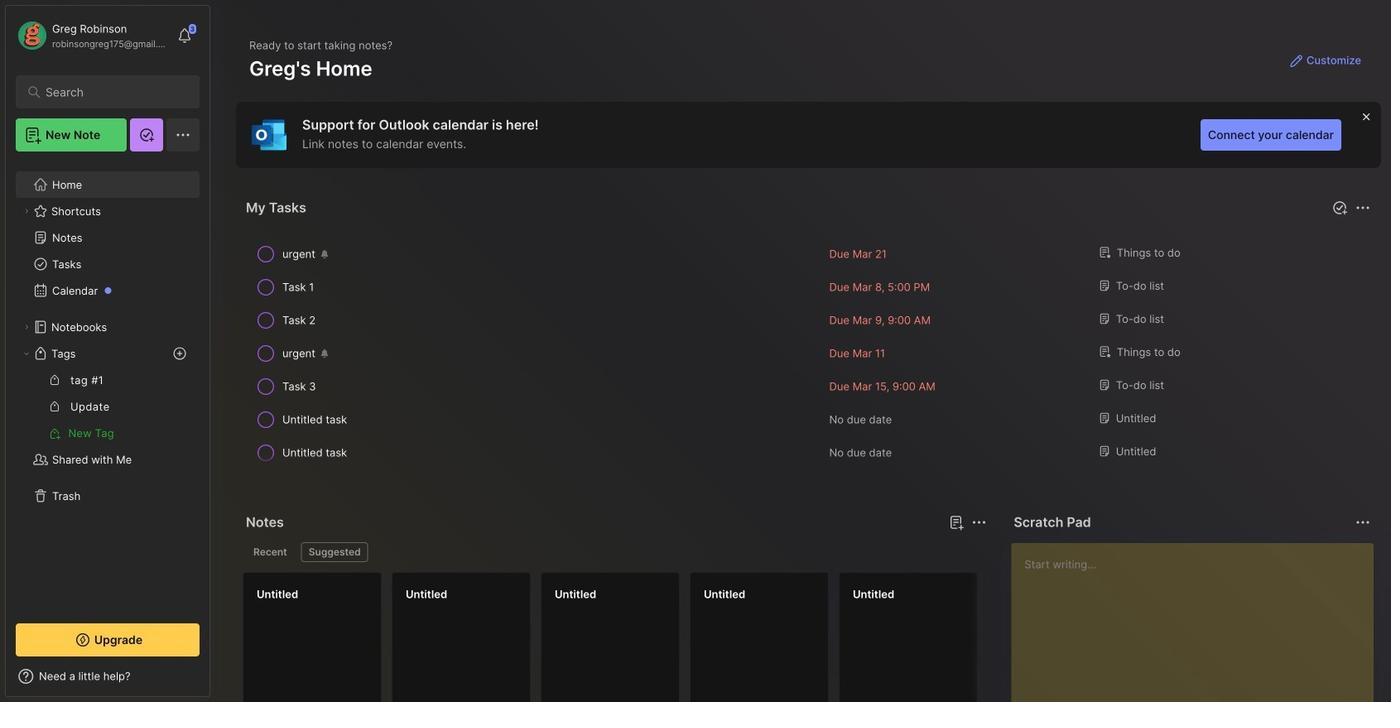 Task type: vqa. For each thing, say whether or not it's contained in the screenshot.
Search text box
yes



Task type: locate. For each thing, give the bounding box(es) containing it.
group inside tree
[[16, 367, 199, 446]]

1 vertical spatial row group
[[243, 572, 1392, 702]]

None search field
[[46, 82, 178, 102]]

2 tab from the left
[[301, 543, 368, 562]]

0 vertical spatial more actions field
[[1352, 196, 1375, 220]]

none search field inside main element
[[46, 82, 178, 102]]

main element
[[0, 0, 215, 702]]

1 row group from the top
[[243, 238, 1375, 470]]

group
[[16, 367, 199, 446]]

1 tab from the left
[[246, 543, 295, 562]]

0 vertical spatial more actions image
[[1354, 198, 1373, 218]]

more actions image
[[1354, 198, 1373, 218], [1354, 513, 1373, 533]]

1 vertical spatial more actions image
[[1354, 513, 1373, 533]]

0 horizontal spatial tab
[[246, 543, 295, 562]]

1 vertical spatial more actions field
[[1352, 511, 1375, 534]]

0 vertical spatial row group
[[243, 238, 1375, 470]]

tab
[[246, 543, 295, 562], [301, 543, 368, 562]]

Search text field
[[46, 84, 178, 100]]

1 horizontal spatial tab
[[301, 543, 368, 562]]

More actions field
[[1352, 196, 1375, 220], [1352, 511, 1375, 534]]

tree
[[6, 162, 210, 609]]

tab list
[[246, 543, 984, 562]]

row group
[[243, 238, 1375, 470], [243, 572, 1392, 702]]

new task image
[[1332, 200, 1349, 216]]



Task type: describe. For each thing, give the bounding box(es) containing it.
expand notebooks image
[[22, 322, 31, 332]]

2 more actions image from the top
[[1354, 513, 1373, 533]]

click to collapse image
[[209, 672, 222, 692]]

tree inside main element
[[6, 162, 210, 609]]

1 more actions image from the top
[[1354, 198, 1373, 218]]

2 row group from the top
[[243, 572, 1392, 702]]

Account field
[[16, 19, 169, 52]]

Start writing… text field
[[1025, 543, 1373, 702]]

WHAT'S NEW field
[[6, 664, 210, 690]]

1 more actions field from the top
[[1352, 196, 1375, 220]]

2 more actions field from the top
[[1352, 511, 1375, 534]]

expand tags image
[[22, 349, 31, 359]]



